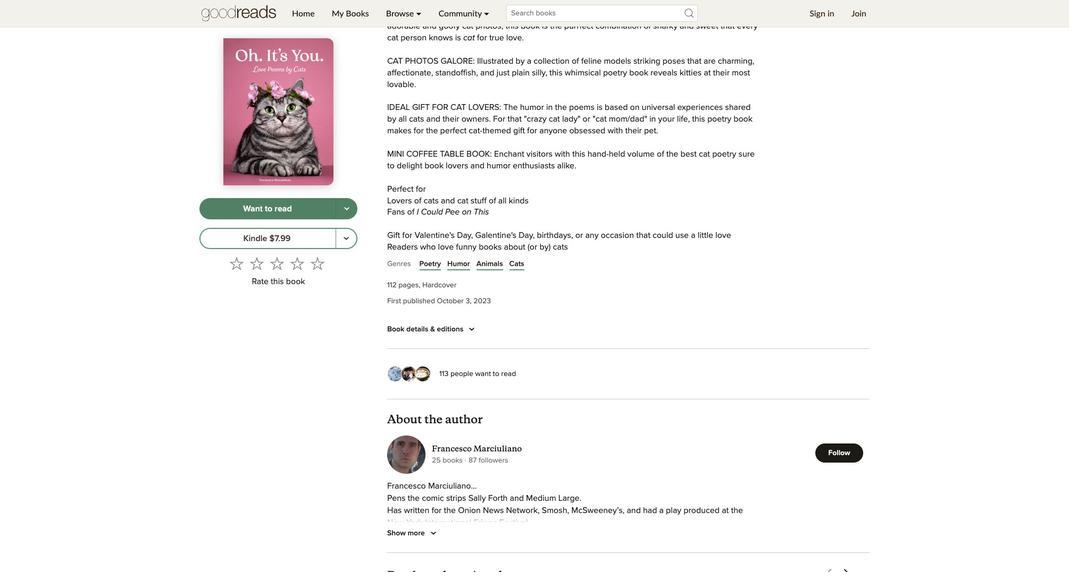 Task type: vqa. For each thing, say whether or not it's contained in the screenshot.
And Then There Were None by Agatha Christie icon
no



Task type: describe. For each thing, give the bounding box(es) containing it.
my books link
[[323, 0, 377, 27]]

animals link
[[476, 259, 503, 270]]

(or
[[528, 243, 537, 252]]

owners.
[[461, 115, 491, 124]]

0 horizontal spatial love
[[438, 243, 454, 252]]

international
[[425, 519, 471, 528]]

at inside francesco marciuliano... pens the comic strips sally forth and medium large. has written for the onion news network, smosh, mcsweeney's, and had a play produced at the new york international fringe festival. served as head writer for the pbs series seemore's playhouse (for which his script won two regional emmys).
[[722, 507, 729, 515]]

by)
[[540, 243, 551, 252]]

a inside gift for valentine's day, galentine's day, birthdays, or any occasion that could use a little love readers who love funny books about (or by) cats
[[691, 232, 695, 240]]

to inside mini coffee table book: enchant visitors with this hand-held volume of the best cat poetry sure to delight book lovers and humor enthusiasts alike.
[[387, 162, 395, 170]]

this
[[474, 208, 489, 217]]

marciuliano...
[[428, 482, 477, 491]]

rate 5 out of 5 image
[[310, 257, 324, 271]]

visitors
[[526, 150, 553, 158]]

smosh,
[[542, 507, 569, 515]]

books
[[346, 8, 369, 18]]

cat for true love.
[[463, 33, 524, 42]]

that inside ideal gift for cat lovers: the humor in the poems is based on universal experiences shared by all cats and their owners. for that "crazy cat lady" or "cat mom/dad" in your life, this poetry book makes for the perfect cat-themed gift for anyone obsessed with their pet.
[[508, 115, 522, 124]]

cats
[[509, 261, 524, 268]]

book inside ideal gift for cat lovers: the humor in the poems is based on universal experiences shared by all cats and their owners. for that "crazy cat lady" or "cat mom/dad" in your life, this poetry book makes for the perfect cat-themed gift for anyone obsessed with their pet.
[[734, 115, 753, 124]]

and inside ideal gift for cat lovers: the humor in the poems is based on universal experiences shared by all cats and their owners. for that "crazy cat lady" or "cat mom/dad" in your life, this poetry book makes for the perfect cat-themed gift for anyone obsessed with their pet.
[[426, 115, 440, 124]]

volume
[[627, 150, 655, 158]]

or inside gift for valentine's day, galentine's day, birthdays, or any occasion that could use a little love readers who love funny books about (or by) cats
[[575, 232, 583, 240]]

on inside ideal gift for cat lovers: the humor in the poems is based on universal experiences shared by all cats and their owners. for that "crazy cat lady" or "cat mom/dad" in your life, this poetry book makes for the perfect cat-themed gift for anyone obsessed with their pet.
[[630, 103, 640, 112]]

network,
[[506, 507, 540, 515]]

browse ▾ link
[[377, 0, 430, 27]]

2 horizontal spatial in
[[828, 8, 834, 18]]

for
[[432, 103, 448, 112]]

or inside ideal gift for cat lovers: the humor in the poems is based on universal experiences shared by all cats and their owners. for that "crazy cat lady" or "cat mom/dad" in your life, this poetry book makes for the perfect cat-themed gift for anyone obsessed with their pet.
[[583, 115, 590, 124]]

comic
[[422, 495, 444, 503]]

cats inside "perfect for lovers of cats and cat stuff of all kinds fans of i could pee on this"
[[424, 197, 439, 205]]

enthusiasts
[[513, 162, 555, 170]]

at inside cat photos galore: illustrated by a collection of feline models striking poses that are charming, affectionate, standoffish, and just plain silly, this whimsical poetry book reveals kitties at their most lovable.
[[704, 68, 711, 77]]

your
[[658, 115, 675, 124]]

the right about
[[424, 413, 443, 427]]

about
[[387, 413, 422, 427]]

rate 4 out of 5 image
[[290, 257, 304, 271]]

as
[[416, 531, 424, 540]]

two
[[713, 531, 727, 540]]

about
[[504, 243, 525, 252]]

experiences
[[677, 103, 723, 112]]

pet.
[[644, 127, 658, 135]]

editions
[[437, 326, 463, 334]]

0 horizontal spatial books
[[443, 457, 463, 465]]

poetry inside ideal gift for cat lovers: the humor in the poems is based on universal experiences shared by all cats and their owners. for that "crazy cat lady" or "cat mom/dad" in your life, this poetry book makes for the perfect cat-themed gift for anyone obsessed with their pet.
[[707, 115, 731, 124]]

show more
[[387, 530, 425, 538]]

2 day, from the left
[[519, 232, 535, 240]]

cat inside mini coffee table book: enchant visitors with this hand-held volume of the best cat poetry sure to delight book lovers and humor enthusiasts alike.
[[699, 150, 710, 158]]

Search by book title or ISBN text field
[[506, 5, 698, 22]]

for left true
[[477, 33, 487, 42]]

use
[[675, 232, 689, 240]]

cat down the community ▾ link
[[463, 33, 475, 42]]

shared
[[725, 103, 751, 112]]

medium
[[526, 495, 556, 503]]

marciuliano
[[473, 444, 522, 454]]

festival.
[[499, 519, 530, 528]]

cat inside ideal gift for cat lovers: the humor in the poems is based on universal experiences shared by all cats and their owners. for that "crazy cat lady" or "cat mom/dad" in your life, this poetry book makes for the perfect cat-themed gift for anyone obsessed with their pet.
[[451, 103, 466, 112]]

1 day, from the left
[[457, 232, 473, 240]]

the down fringe
[[483, 531, 495, 540]]

had
[[643, 507, 657, 515]]

25
[[432, 457, 441, 465]]

want to read
[[243, 205, 292, 213]]

home image
[[202, 0, 276, 27]]

poses
[[663, 57, 685, 65]]

the inside mini coffee table book: enchant visitors with this hand-held volume of the best cat poetry sure to delight book lovers and humor enthusiasts alike.
[[666, 150, 678, 158]]

for right makes on the left
[[414, 127, 424, 135]]

stuff
[[471, 197, 487, 205]]

this right rate
[[271, 278, 284, 286]]

humor
[[447, 261, 470, 268]]

perfect
[[440, 127, 467, 135]]

reveals
[[651, 68, 677, 77]]

(for
[[621, 531, 634, 540]]

gift
[[513, 127, 525, 135]]

cat inside "perfect for lovers of cats and cat stuff of all kinds fans of i could pee on this"
[[457, 197, 468, 205]]

the up 'international'
[[444, 507, 456, 515]]

anyone
[[539, 127, 567, 135]]

love.
[[506, 33, 524, 42]]

this inside cat photos galore: illustrated by a collection of feline models striking poses that are charming, affectionate, standoffish, and just plain silly, this whimsical poetry book reveals kitties at their most lovable.
[[549, 68, 562, 77]]

could
[[421, 208, 443, 217]]

by inside ideal gift for cat lovers: the humor in the poems is based on universal experiences shared by all cats and their owners. for that "crazy cat lady" or "cat mom/dad" in your life, this poetry book makes for the perfect cat-themed gift for anyone obsessed with their pet.
[[387, 115, 396, 124]]

books inside gift for valentine's day, galentine's day, birthdays, or any occasion that could use a little love readers who love funny books about (or by) cats
[[479, 243, 502, 252]]

a inside francesco marciuliano... pens the comic strips sally forth and medium large. has written for the onion news network, smosh, mcsweeney's, and had a play produced at the new york international fringe festival. served as head writer for the pbs series seemore's playhouse (for which his script won two regional emmys).
[[659, 507, 664, 515]]

poetry
[[419, 261, 441, 268]]

follow button
[[815, 444, 863, 463]]

striking
[[633, 57, 660, 65]]

universal
[[642, 103, 675, 112]]

cats inside gift for valentine's day, galentine's day, birthdays, or any occasion that could use a little love readers who love funny books about (or by) cats
[[553, 243, 568, 252]]

my
[[332, 8, 344, 18]]

the up the lady"
[[555, 103, 567, 112]]

cats inside ideal gift for cat lovers: the humor in the poems is based on universal experiences shared by all cats and their owners. for that "crazy cat lady" or "cat mom/dad" in your life, this poetry book makes for the perfect cat-themed gift for anyone obsessed with their pet.
[[409, 115, 424, 124]]

join
[[851, 8, 866, 18]]

held
[[609, 150, 625, 158]]

humor inside mini coffee table book: enchant visitors with this hand-held volume of the best cat poetry sure to delight book lovers and humor enthusiasts alike.
[[487, 162, 511, 170]]

series
[[515, 531, 537, 540]]

collection
[[534, 57, 570, 65]]

lovers
[[446, 162, 468, 170]]

join link
[[843, 0, 875, 27]]

of inside mini coffee table book: enchant visitors with this hand-held volume of the best cat poetry sure to delight book lovers and humor enthusiasts alike.
[[657, 150, 664, 158]]

fringe
[[474, 519, 497, 528]]

illustrated
[[477, 57, 514, 65]]

little
[[698, 232, 713, 240]]

based
[[605, 103, 628, 112]]

which
[[636, 531, 658, 540]]

makes
[[387, 127, 411, 135]]

head
[[426, 531, 445, 540]]

could
[[653, 232, 673, 240]]

2 vertical spatial to
[[493, 371, 499, 378]]

affectionate,
[[387, 68, 433, 77]]

rate 1 out of 5 image
[[230, 257, 243, 271]]

of inside cat photos galore: illustrated by a collection of feline models striking poses that are charming, affectionate, standoffish, and just plain silly, this whimsical poetry book reveals kitties at their most lovable.
[[572, 57, 579, 65]]

seemore's
[[539, 531, 579, 540]]

obsessed
[[569, 127, 605, 135]]

feline
[[581, 57, 602, 65]]

87 followers
[[469, 457, 508, 465]]

and inside cat photos galore: illustrated by a collection of feline models striking poses that are charming, affectionate, standoffish, and just plain silly, this whimsical poetry book reveals kitties at their most lovable.
[[480, 68, 494, 77]]

sally
[[468, 495, 486, 503]]

mom/dad"
[[609, 115, 647, 124]]

play
[[666, 507, 681, 515]]

cat inside ideal gift for cat lovers: the humor in the poems is based on universal experiences shared by all cats and their owners. for that "crazy cat lady" or "cat mom/dad" in your life, this poetry book makes for the perfect cat-themed gift for anyone obsessed with their pet.
[[549, 115, 560, 124]]

and up network,
[[510, 495, 524, 503]]

pens
[[387, 495, 406, 503]]



Task type: locate. For each thing, give the bounding box(es) containing it.
0 horizontal spatial read
[[275, 205, 292, 213]]

their down are
[[713, 68, 730, 77]]

1 vertical spatial to
[[265, 205, 272, 213]]

cats down the gift
[[409, 115, 424, 124]]

francesco inside francesco marciuliano... pens the comic strips sally forth and medium large. has written for the onion news network, smosh, mcsweeney's, and had a play produced at the new york international fringe festival. served as head writer for the pbs series seemore's playhouse (for which his script won two regional emmys).
[[387, 482, 426, 491]]

lovers
[[387, 197, 412, 205]]

0 vertical spatial a
[[527, 57, 531, 65]]

1 vertical spatial with
[[555, 150, 570, 158]]

people
[[450, 371, 473, 378]]

lovable.
[[387, 80, 416, 89]]

large.
[[558, 495, 581, 503]]

poetry
[[603, 68, 627, 77], [707, 115, 731, 124], [712, 150, 736, 158]]

birthdays,
[[537, 232, 573, 240]]

1 horizontal spatial by
[[516, 57, 525, 65]]

that inside cat photos galore: illustrated by a collection of feline models striking poses that are charming, affectionate, standoffish, and just plain silly, this whimsical poetry book reveals kitties at their most lovable.
[[687, 57, 701, 65]]

0 horizontal spatial by
[[387, 115, 396, 124]]

cat up pee
[[457, 197, 468, 205]]

of up whimsical
[[572, 57, 579, 65]]

the
[[555, 103, 567, 112], [426, 127, 438, 135], [666, 150, 678, 158], [424, 413, 443, 427], [408, 495, 420, 503], [444, 507, 456, 515], [731, 507, 743, 515], [483, 531, 495, 540]]

ideal gift for cat lovers: the humor in the poems is based on universal experiences shared by all cats and their owners. for that "crazy cat lady" or "cat mom/dad" in your life, this poetry book makes for the perfect cat-themed gift for anyone obsessed with their pet.
[[387, 103, 753, 135]]

0 horizontal spatial their
[[443, 115, 459, 124]]

or left any
[[575, 232, 583, 240]]

1 horizontal spatial cat
[[451, 103, 466, 112]]

2 vertical spatial that
[[636, 232, 650, 240]]

hand-
[[588, 150, 609, 158]]

life,
[[677, 115, 690, 124]]

1 horizontal spatial books
[[479, 243, 502, 252]]

read right want
[[501, 371, 516, 378]]

▾ up cat for true love.
[[484, 8, 489, 18]]

genres
[[387, 261, 411, 268]]

browse
[[386, 8, 414, 18]]

kindle $7.99
[[243, 234, 291, 243]]

0 horizontal spatial on
[[462, 208, 471, 217]]

love down 'valentine's'
[[438, 243, 454, 252]]

with down mom/dad"
[[608, 127, 623, 135]]

poetry down models
[[603, 68, 627, 77]]

in
[[828, 8, 834, 18], [546, 103, 553, 112], [649, 115, 656, 124]]

cat photos galore: illustrated by a collection of feline models striking poses that are charming, affectionate, standoffish, and just plain silly, this whimsical poetry book reveals kitties at their most lovable.
[[387, 57, 754, 89]]

love right the little
[[715, 232, 731, 240]]

writer
[[448, 531, 469, 540]]

1 vertical spatial their
[[443, 115, 459, 124]]

all left "kinds"
[[498, 197, 507, 205]]

"cat
[[593, 115, 607, 124]]

and inside mini coffee table book: enchant visitors with this hand-held volume of the best cat poetry sure to delight book lovers and humor enthusiasts alike.
[[470, 162, 485, 170]]

all inside "perfect for lovers of cats and cat stuff of all kinds fans of i could pee on this"
[[498, 197, 507, 205]]

cat up anyone
[[549, 115, 560, 124]]

any
[[585, 232, 599, 240]]

"crazy
[[524, 115, 547, 124]]

by inside cat photos galore: illustrated by a collection of feline models striking poses that are charming, affectionate, standoffish, and just plain silly, this whimsical poetry book reveals kitties at their most lovable.
[[516, 57, 525, 65]]

for down comic
[[432, 507, 442, 515]]

gift
[[387, 232, 400, 240]]

their up perfect
[[443, 115, 459, 124]]

humor
[[520, 103, 544, 112], [487, 162, 511, 170]]

for
[[493, 115, 505, 124]]

forth
[[488, 495, 508, 503]]

pages,
[[399, 282, 420, 289]]

browse ▾
[[386, 8, 422, 18]]

a up "plain"
[[527, 57, 531, 65]]

read inside button
[[275, 205, 292, 213]]

has
[[387, 507, 402, 515]]

2 horizontal spatial that
[[687, 57, 701, 65]]

want
[[243, 205, 263, 213]]

script
[[673, 531, 693, 540]]

francesco marciuliano link
[[432, 444, 522, 455]]

or
[[583, 115, 590, 124], [575, 232, 583, 240]]

rate this book element
[[199, 254, 357, 290]]

this down the collection
[[549, 68, 562, 77]]

at down are
[[704, 68, 711, 77]]

silly,
[[532, 68, 547, 77]]

1 vertical spatial love
[[438, 243, 454, 252]]

1 horizontal spatial day,
[[519, 232, 535, 240]]

to inside button
[[265, 205, 272, 213]]

models
[[604, 57, 631, 65]]

1 horizontal spatial a
[[659, 507, 664, 515]]

cat up the affectionate,
[[387, 57, 403, 65]]

book:
[[466, 150, 492, 158]]

cat right for
[[451, 103, 466, 112]]

cat inside cat photos galore: illustrated by a collection of feline models striking poses that are charming, affectionate, standoffish, and just plain silly, this whimsical poetry book reveals kitties at their most lovable.
[[387, 57, 403, 65]]

1 horizontal spatial francesco
[[432, 444, 472, 454]]

on right pee
[[462, 208, 471, 217]]

for right perfect at the left top of the page
[[416, 185, 426, 193]]

in up ""crazy" at top
[[546, 103, 553, 112]]

this inside mini coffee table book: enchant visitors with this hand-held volume of the best cat poetry sure to delight book lovers and humor enthusiasts alike.
[[572, 150, 585, 158]]

and down illustrated
[[480, 68, 494, 77]]

a
[[527, 57, 531, 65], [691, 232, 695, 240], [659, 507, 664, 515]]

pee
[[445, 208, 460, 217]]

0 horizontal spatial in
[[546, 103, 553, 112]]

rate 2 out of 5 image
[[250, 257, 264, 271]]

day, up (or at the top of page
[[519, 232, 535, 240]]

poetry inside mini coffee table book: enchant visitors with this hand-held volume of the best cat poetry sure to delight book lovers and humor enthusiasts alike.
[[712, 150, 736, 158]]

0 horizontal spatial humor
[[487, 162, 511, 170]]

0 vertical spatial that
[[687, 57, 701, 65]]

mini
[[387, 150, 404, 158]]

1 vertical spatial on
[[462, 208, 471, 217]]

read
[[275, 205, 292, 213], [501, 371, 516, 378]]

0 vertical spatial francesco
[[432, 444, 472, 454]]

served
[[387, 531, 414, 540]]

lovers:
[[468, 103, 501, 112]]

the up the written
[[408, 495, 420, 503]]

of right stuff
[[489, 197, 496, 205]]

for inside "perfect for lovers of cats and cat stuff of all kinds fans of i could pee on this"
[[416, 185, 426, 193]]

1 horizontal spatial all
[[498, 197, 507, 205]]

animals
[[476, 261, 503, 268]]

1 vertical spatial humor
[[487, 162, 511, 170]]

cat right best
[[699, 150, 710, 158]]

0 vertical spatial at
[[704, 68, 711, 77]]

0 horizontal spatial a
[[527, 57, 531, 65]]

poetry down shared
[[707, 115, 731, 124]]

0 horizontal spatial ▾
[[416, 8, 422, 18]]

1 vertical spatial read
[[501, 371, 516, 378]]

francesco up pens
[[387, 482, 426, 491]]

0 vertical spatial to
[[387, 162, 395, 170]]

None search field
[[498, 5, 706, 22]]

strips
[[446, 495, 466, 503]]

1 horizontal spatial to
[[387, 162, 395, 170]]

cats up could
[[424, 197, 439, 205]]

books
[[479, 243, 502, 252], [443, 457, 463, 465]]

cats link
[[509, 259, 524, 270]]

books down galentine's
[[479, 243, 502, 252]]

all up makes on the left
[[398, 115, 407, 124]]

this up alike.
[[572, 150, 585, 158]]

are
[[704, 57, 716, 65]]

rating 0 out of 5 group
[[226, 254, 327, 274]]

for up readers
[[402, 232, 412, 240]]

plain
[[512, 68, 530, 77]]

1 vertical spatial poetry
[[707, 115, 731, 124]]

0 horizontal spatial with
[[555, 150, 570, 158]]

0 vertical spatial their
[[713, 68, 730, 77]]

that down the
[[508, 115, 522, 124]]

with
[[608, 127, 623, 135], [555, 150, 570, 158]]

read up $7.99
[[275, 205, 292, 213]]

charming,
[[718, 57, 754, 65]]

0 vertical spatial by
[[516, 57, 525, 65]]

francesco for francesco marciuliano
[[432, 444, 472, 454]]

a inside cat photos galore: illustrated by a collection of feline models striking poses that are charming, affectionate, standoffish, and just plain silly, this whimsical poetry book reveals kitties at their most lovable.
[[527, 57, 531, 65]]

poems
[[569, 103, 595, 112]]

of up i
[[414, 197, 421, 205]]

that inside gift for valentine's day, galentine's day, birthdays, or any occasion that could use a little love readers who love funny books about (or by) cats
[[636, 232, 650, 240]]

0 vertical spatial or
[[583, 115, 590, 124]]

1 vertical spatial by
[[387, 115, 396, 124]]

1 vertical spatial all
[[498, 197, 507, 205]]

is
[[597, 103, 603, 112]]

true
[[489, 33, 504, 42]]

1 horizontal spatial read
[[501, 371, 516, 378]]

1 vertical spatial cats
[[424, 197, 439, 205]]

2 vertical spatial cats
[[553, 243, 568, 252]]

the left perfect
[[426, 127, 438, 135]]

book down coffee
[[425, 162, 444, 170]]

1 horizontal spatial with
[[608, 127, 623, 135]]

1 horizontal spatial that
[[636, 232, 650, 240]]

0 horizontal spatial that
[[508, 115, 522, 124]]

day, up funny
[[457, 232, 473, 240]]

author
[[445, 413, 483, 427]]

0 vertical spatial cat
[[387, 57, 403, 65]]

followers
[[479, 457, 508, 465]]

1 vertical spatial or
[[575, 232, 583, 240]]

and inside "perfect for lovers of cats and cat stuff of all kinds fans of i could pee on this"
[[441, 197, 455, 205]]

0 vertical spatial all
[[398, 115, 407, 124]]

at right produced
[[722, 507, 729, 515]]

home link
[[283, 0, 323, 27]]

october
[[437, 298, 464, 305]]

▾ right browse
[[416, 8, 422, 18]]

book down shared
[[734, 115, 753, 124]]

1 horizontal spatial in
[[649, 115, 656, 124]]

book details & editions
[[387, 326, 463, 334]]

2 ▾ from the left
[[484, 8, 489, 18]]

1 vertical spatial francesco
[[387, 482, 426, 491]]

and down book: in the top left of the page
[[470, 162, 485, 170]]

poetry link
[[419, 259, 441, 270]]

funny
[[456, 243, 477, 252]]

the up 'regional'
[[731, 507, 743, 515]]

by up "plain"
[[516, 57, 525, 65]]

cat
[[387, 57, 403, 65], [451, 103, 466, 112]]

of right volume
[[657, 150, 664, 158]]

2 vertical spatial in
[[649, 115, 656, 124]]

0 horizontal spatial day,
[[457, 232, 473, 240]]

profile image for francesco marciuliano. image
[[387, 436, 425, 475]]

first
[[387, 298, 401, 305]]

0 horizontal spatial at
[[704, 68, 711, 77]]

want
[[475, 371, 491, 378]]

a right use
[[691, 232, 695, 240]]

my books
[[332, 8, 369, 18]]

113 people want to read
[[439, 371, 516, 378]]

and up pee
[[441, 197, 455, 205]]

0 vertical spatial cats
[[409, 115, 424, 124]]

on inside "perfect for lovers of cats and cat stuff of all kinds fans of i could pee on this"
[[462, 208, 471, 217]]

show
[[387, 530, 406, 538]]

and down for
[[426, 115, 440, 124]]

their inside cat photos galore: illustrated by a collection of feline models striking poses that are charming, affectionate, standoffish, and just plain silly, this whimsical poetry book reveals kitties at their most lovable.
[[713, 68, 730, 77]]

book inside cat photos galore: illustrated by a collection of feline models striking poses that are charming, affectionate, standoffish, and just plain silly, this whimsical poetry book reveals kitties at their most lovable.
[[629, 68, 648, 77]]

standoffish,
[[435, 68, 478, 77]]

2 vertical spatial a
[[659, 507, 664, 515]]

delight
[[397, 162, 422, 170]]

their down mom/dad"
[[625, 127, 642, 135]]

with inside ideal gift for cat lovers: the humor in the poems is based on universal experiences shared by all cats and their owners. for that "crazy cat lady" or "cat mom/dad" in your life, this poetry book makes for the perfect cat-themed gift for anyone obsessed with their pet.
[[608, 127, 623, 135]]

with up alike.
[[555, 150, 570, 158]]

francesco marciuliano
[[432, 444, 522, 454]]

mini coffee table book: enchant visitors with this hand-held volume of the best cat poetry sure to delight book lovers and humor enthusiasts alike.
[[387, 150, 755, 170]]

0 vertical spatial humor
[[520, 103, 544, 112]]

for down ""crazy" at top
[[527, 127, 537, 135]]

that up the kitties
[[687, 57, 701, 65]]

book down striking
[[629, 68, 648, 77]]

humor down enchant
[[487, 162, 511, 170]]

that left the could
[[636, 232, 650, 240]]

1 horizontal spatial love
[[715, 232, 731, 240]]

1 ▾ from the left
[[416, 8, 422, 18]]

follow
[[828, 450, 850, 457]]

pbs
[[497, 531, 513, 540]]

▾ for community ▾
[[484, 8, 489, 18]]

by
[[516, 57, 525, 65], [387, 115, 396, 124]]

2 horizontal spatial a
[[691, 232, 695, 240]]

0 horizontal spatial francesco
[[387, 482, 426, 491]]

francesco up 25 books
[[432, 444, 472, 454]]

with inside mini coffee table book: enchant visitors with this hand-held volume of the best cat poetry sure to delight book lovers and humor enthusiasts alike.
[[555, 150, 570, 158]]

day,
[[457, 232, 473, 240], [519, 232, 535, 240]]

or up obsessed
[[583, 115, 590, 124]]

occasion
[[601, 232, 634, 240]]

1 horizontal spatial ▾
[[484, 8, 489, 18]]

1 vertical spatial cat
[[451, 103, 466, 112]]

0 vertical spatial read
[[275, 205, 292, 213]]

1 horizontal spatial at
[[722, 507, 729, 515]]

francesco for francesco marciuliano... pens the comic strips sally forth and medium large. has written for the onion news network, smosh, mcsweeney's, and had a play produced at the new york international fringe festival. served as head writer for the pbs series seemore's playhouse (for which his script won two regional emmys).
[[387, 482, 426, 491]]

1 vertical spatial in
[[546, 103, 553, 112]]

1 vertical spatial at
[[722, 507, 729, 515]]

book down rate 4 out of 5 icon
[[286, 278, 305, 286]]

sure
[[738, 150, 755, 158]]

this down the experiences at right
[[692, 115, 705, 124]]

for down fringe
[[471, 531, 481, 540]]

2 horizontal spatial to
[[493, 371, 499, 378]]

0 vertical spatial with
[[608, 127, 623, 135]]

show more button
[[387, 528, 440, 540]]

in up pet.
[[649, 115, 656, 124]]

sign
[[810, 8, 825, 18]]

book inside mini coffee table book: enchant visitors with this hand-held volume of the best cat poetry sure to delight book lovers and humor enthusiasts alike.
[[425, 162, 444, 170]]

york
[[406, 519, 423, 528]]

books right 25
[[443, 457, 463, 465]]

2 horizontal spatial their
[[713, 68, 730, 77]]

0 vertical spatial in
[[828, 8, 834, 18]]

0 horizontal spatial all
[[398, 115, 407, 124]]

cats down birthdays, on the top right of page
[[553, 243, 568, 252]]

rate
[[252, 278, 269, 286]]

book
[[629, 68, 648, 77], [734, 115, 753, 124], [425, 162, 444, 170], [286, 278, 305, 286]]

for inside gift for valentine's day, galentine's day, birthdays, or any occasion that could use a little love readers who love funny books about (or by) cats
[[402, 232, 412, 240]]

fans
[[387, 208, 405, 217]]

community ▾ link
[[430, 0, 498, 27]]

kinds
[[509, 197, 529, 205]]

2 vertical spatial their
[[625, 127, 642, 135]]

poetry left sure in the right of the page
[[712, 150, 736, 158]]

galentine's
[[475, 232, 516, 240]]

rate 3 out of 5 image
[[270, 257, 284, 271]]

humor inside ideal gift for cat lovers: the humor in the poems is based on universal experiences shared by all cats and their owners. for that "crazy cat lady" or "cat mom/dad" in your life, this poetry book makes for the perfect cat-themed gift for anyone obsessed with their pet.
[[520, 103, 544, 112]]

all inside ideal gift for cat lovers: the humor in the poems is based on universal experiences shared by all cats and their owners. for that "crazy cat lady" or "cat mom/dad" in your life, this poetry book makes for the perfect cat-themed gift for anyone obsessed with their pet.
[[398, 115, 407, 124]]

kindle
[[243, 234, 267, 243]]

humor up ""crazy" at top
[[520, 103, 544, 112]]

ideal
[[387, 103, 410, 112]]

1 vertical spatial books
[[443, 457, 463, 465]]

in right 'sign'
[[828, 8, 834, 18]]

this inside ideal gift for cat lovers: the humor in the poems is based on universal experiences shared by all cats and their owners. for that "crazy cat lady" or "cat mom/dad" in your life, this poetry book makes for the perfect cat-themed gift for anyone obsessed with their pet.
[[692, 115, 705, 124]]

2 vertical spatial poetry
[[712, 150, 736, 158]]

1 horizontal spatial their
[[625, 127, 642, 135]]

▾ for browse ▾
[[416, 8, 422, 18]]

poetry inside cat photos galore: illustrated by a collection of feline models striking poses that are charming, affectionate, standoffish, and just plain silly, this whimsical poetry book reveals kitties at their most lovable.
[[603, 68, 627, 77]]

his
[[660, 531, 670, 540]]

0 vertical spatial on
[[630, 103, 640, 112]]

1 vertical spatial a
[[691, 232, 695, 240]]

0 vertical spatial books
[[479, 243, 502, 252]]

book
[[387, 326, 404, 334]]

and left had
[[627, 507, 641, 515]]

1 horizontal spatial on
[[630, 103, 640, 112]]

1 horizontal spatial humor
[[520, 103, 544, 112]]

on up mom/dad"
[[630, 103, 640, 112]]

0 horizontal spatial to
[[265, 205, 272, 213]]

1 vertical spatial that
[[508, 115, 522, 124]]

0 horizontal spatial cat
[[387, 57, 403, 65]]

a right had
[[659, 507, 664, 515]]

0 vertical spatial poetry
[[603, 68, 627, 77]]

who
[[420, 243, 436, 252]]

kitties
[[680, 68, 702, 77]]

the left best
[[666, 150, 678, 158]]

by down ideal
[[387, 115, 396, 124]]

0 vertical spatial love
[[715, 232, 731, 240]]

of left i
[[407, 208, 414, 217]]



